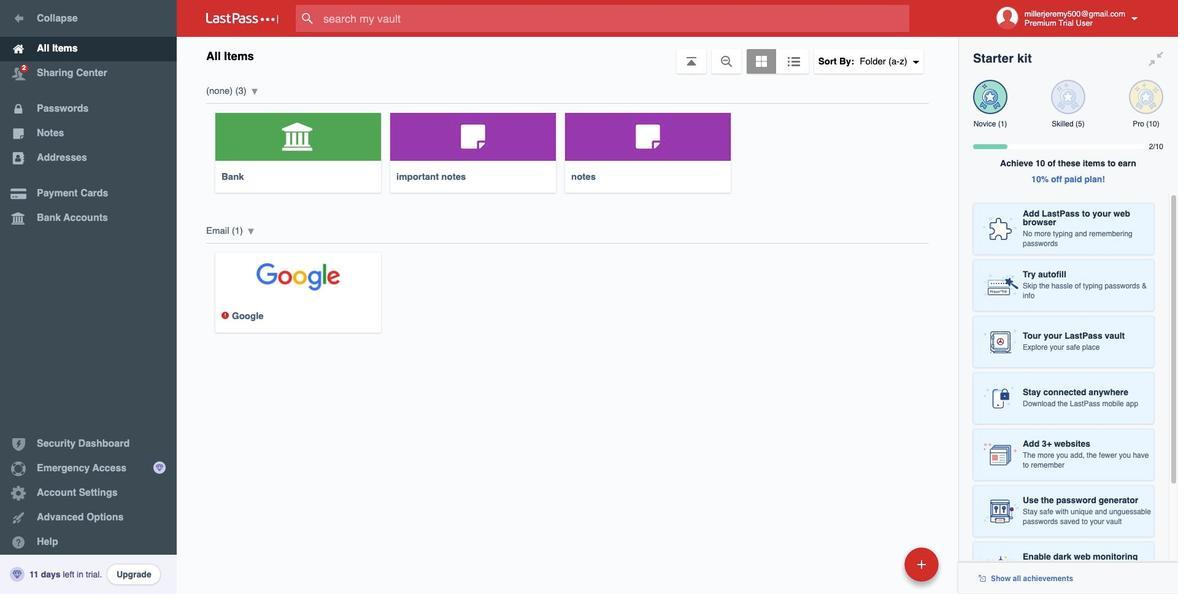 Task type: describe. For each thing, give the bounding box(es) containing it.
new item navigation
[[820, 544, 947, 594]]

vault options navigation
[[177, 37, 959, 74]]

search my vault text field
[[296, 5, 934, 32]]



Task type: vqa. For each thing, say whether or not it's contained in the screenshot.
caret right image on the left
no



Task type: locate. For each thing, give the bounding box(es) containing it.
new item element
[[820, 547, 943, 582]]

Search search field
[[296, 5, 934, 32]]

lastpass image
[[206, 13, 279, 24]]

main navigation navigation
[[0, 0, 177, 594]]



